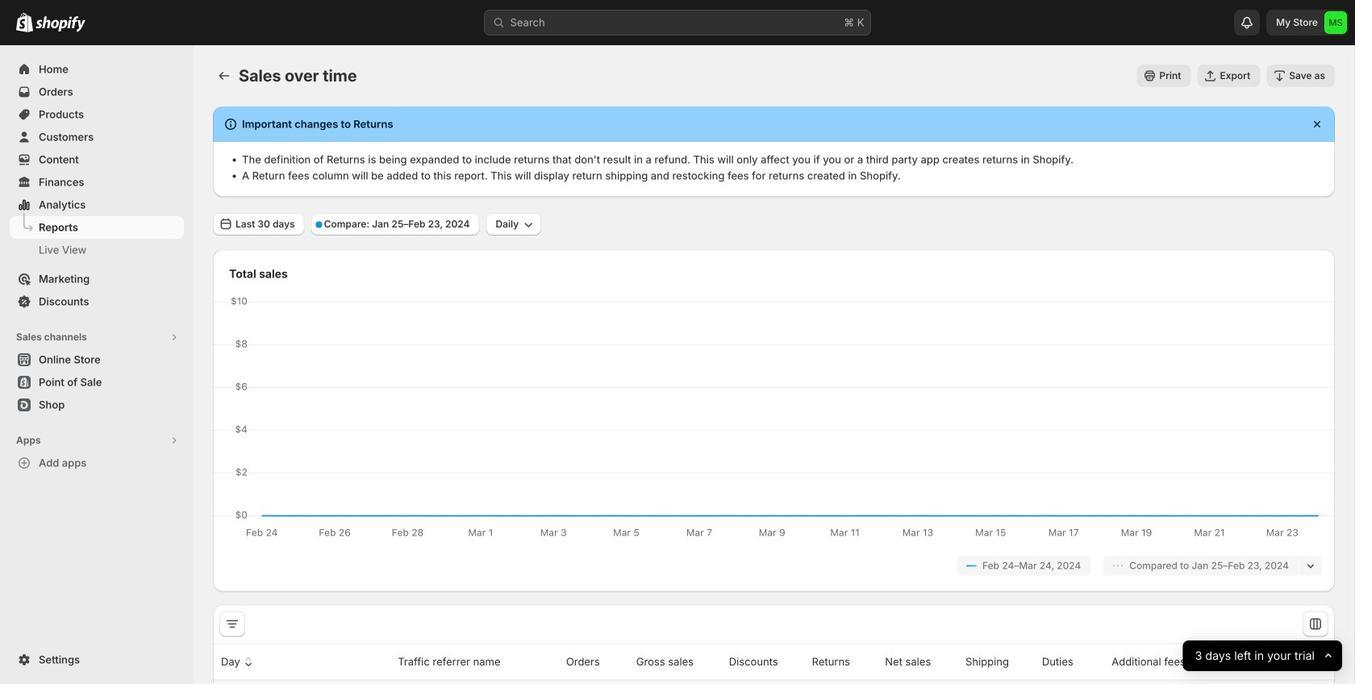 Task type: vqa. For each thing, say whether or not it's contained in the screenshot.
dialog
no



Task type: describe. For each thing, give the bounding box(es) containing it.
my store image
[[1325, 11, 1347, 34]]



Task type: locate. For each thing, give the bounding box(es) containing it.
0 horizontal spatial shopify image
[[16, 13, 33, 32]]

shopify image
[[16, 13, 33, 32], [36, 16, 86, 32]]

1 horizontal spatial shopify image
[[36, 16, 86, 32]]



